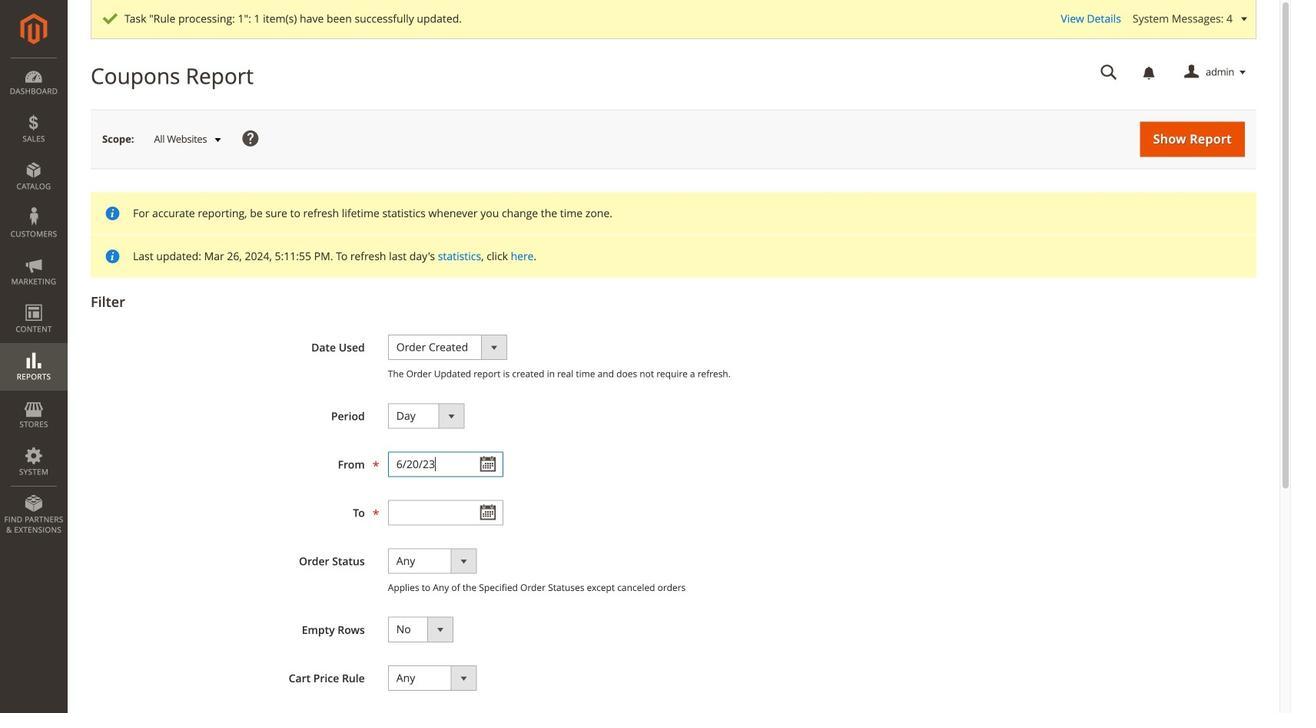 Task type: locate. For each thing, give the bounding box(es) containing it.
None text field
[[1090, 59, 1128, 86], [388, 501, 503, 526], [1090, 59, 1128, 86], [388, 501, 503, 526]]

None text field
[[388, 452, 503, 477]]

menu bar
[[0, 58, 68, 543]]



Task type: describe. For each thing, give the bounding box(es) containing it.
magento admin panel image
[[20, 13, 47, 45]]



